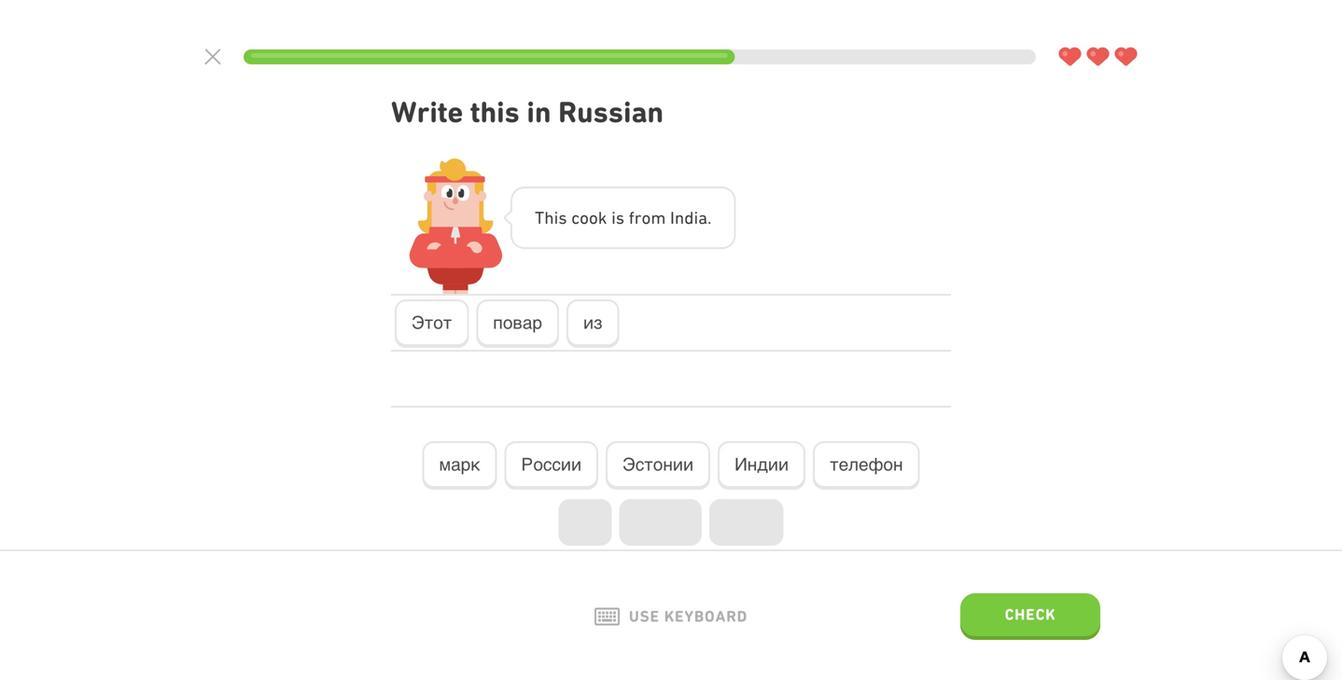Task type: describe. For each thing, give the bounding box(es) containing it.
f r o m
[[629, 208, 666, 228]]

из button
[[567, 300, 620, 348]]

повар button
[[476, 300, 559, 348]]

индии
[[735, 455, 789, 475]]

k
[[598, 208, 607, 228]]

марк button
[[422, 442, 497, 490]]

check
[[1005, 606, 1056, 624]]

телефон
[[830, 455, 903, 475]]

t h i s c o o k i s
[[535, 208, 625, 228]]

россии button
[[505, 442, 599, 490]]

россии
[[522, 455, 582, 475]]

check button
[[961, 594, 1101, 641]]

эстонии button
[[606, 442, 711, 490]]

use
[[629, 608, 660, 626]]

индии button
[[718, 442, 806, 490]]

d
[[685, 208, 694, 228]]

r
[[635, 208, 642, 228]]

in
[[527, 95, 551, 129]]

n
[[675, 208, 685, 228]]

i
[[670, 208, 675, 228]]

write
[[391, 95, 463, 129]]

c
[[572, 208, 580, 228]]

use keyboard
[[629, 608, 748, 626]]

.
[[708, 208, 712, 228]]

этот button
[[395, 300, 469, 348]]

1 s from the left
[[559, 208, 567, 228]]

из
[[584, 313, 603, 333]]



Task type: vqa. For each thing, say whether or not it's contained in the screenshot.
a button
no



Task type: locate. For each thing, give the bounding box(es) containing it.
1 horizontal spatial s
[[616, 208, 625, 228]]

повар
[[493, 313, 542, 333]]

1 horizontal spatial i
[[612, 208, 616, 228]]

3 i from the left
[[694, 208, 699, 228]]

keyboard
[[665, 608, 748, 626]]

1 i from the left
[[554, 208, 559, 228]]

2 o from the left
[[589, 208, 598, 228]]

o left k
[[580, 208, 589, 228]]

2 horizontal spatial i
[[694, 208, 699, 228]]

h
[[545, 208, 554, 228]]

russian
[[559, 95, 664, 129]]

i right k
[[612, 208, 616, 228]]

i
[[554, 208, 559, 228], [612, 208, 616, 228], [694, 208, 699, 228]]

i left . on the right
[[694, 208, 699, 228]]

progress bar
[[244, 49, 1036, 64]]

0 horizontal spatial i
[[554, 208, 559, 228]]

a
[[699, 208, 708, 228]]

этот
[[412, 313, 452, 333]]

use keyboard button
[[595, 608, 748, 626]]

o right f
[[642, 208, 651, 228]]

i n d i a .
[[670, 208, 712, 228]]

t
[[535, 208, 545, 228]]

write this in russian
[[391, 95, 664, 129]]

m
[[651, 208, 666, 228]]

s
[[559, 208, 567, 228], [616, 208, 625, 228]]

3 o from the left
[[642, 208, 651, 228]]

f
[[629, 208, 635, 228]]

марк
[[439, 455, 481, 475]]

o right c
[[589, 208, 598, 228]]

i right t on the top
[[554, 208, 559, 228]]

o
[[580, 208, 589, 228], [589, 208, 598, 228], [642, 208, 651, 228]]

0 horizontal spatial s
[[559, 208, 567, 228]]

телефон button
[[813, 442, 920, 490]]

s left c
[[559, 208, 567, 228]]

2 i from the left
[[612, 208, 616, 228]]

this
[[470, 95, 520, 129]]

s left f
[[616, 208, 625, 228]]

эстонии
[[623, 455, 694, 475]]

2 s from the left
[[616, 208, 625, 228]]

1 o from the left
[[580, 208, 589, 228]]



